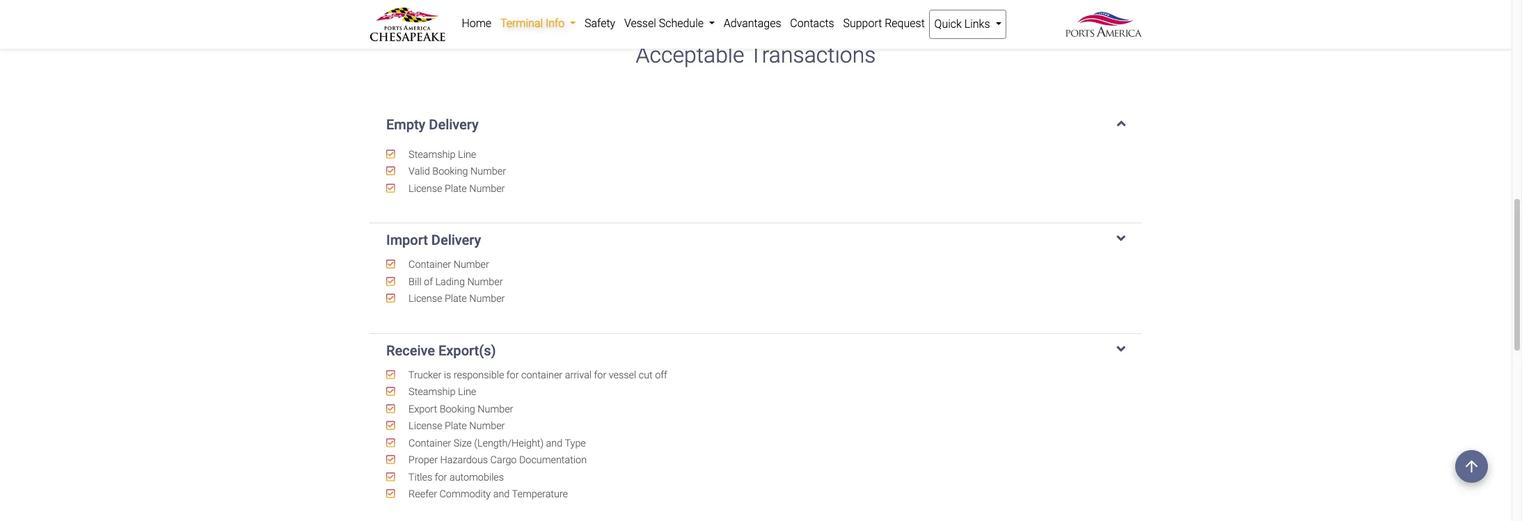 Task type: locate. For each thing, give the bounding box(es) containing it.
reefer
[[409, 489, 437, 501]]

advantages link
[[719, 10, 786, 38]]

vessel
[[624, 17, 656, 30]]

1 container from the top
[[409, 259, 451, 271]]

for left container
[[507, 369, 519, 381]]

license plate number down the valid booking number
[[406, 183, 505, 195]]

booking right valid
[[433, 166, 468, 178]]

angle down image for delivery
[[1117, 116, 1126, 130]]

1 angle down image from the top
[[1117, 116, 1126, 130]]

0 vertical spatial license
[[409, 183, 442, 195]]

1 vertical spatial license
[[409, 293, 442, 305]]

1 vertical spatial container
[[409, 438, 451, 449]]

line up export booking number
[[458, 386, 476, 398]]

2 vertical spatial license
[[409, 421, 442, 432]]

0 vertical spatial line
[[458, 149, 476, 161]]

booking for export
[[440, 404, 475, 415]]

0 vertical spatial plate
[[445, 183, 467, 195]]

safety
[[585, 17, 616, 30]]

container
[[409, 259, 451, 271], [409, 438, 451, 449]]

0 vertical spatial booking
[[433, 166, 468, 178]]

license for empty
[[409, 183, 442, 195]]

2 license from the top
[[409, 293, 442, 305]]

angle down image
[[1117, 232, 1126, 246]]

steamship down trucker
[[409, 386, 456, 398]]

license down of
[[409, 293, 442, 305]]

license plate number down export booking number
[[406, 421, 505, 432]]

delivery
[[429, 116, 479, 133], [431, 232, 481, 249]]

1 license plate number from the top
[[406, 183, 505, 195]]

support request
[[843, 17, 925, 30]]

and up documentation
[[546, 438, 563, 449]]

export booking number
[[406, 404, 513, 415]]

delivery for import delivery
[[431, 232, 481, 249]]

1 plate from the top
[[445, 183, 467, 195]]

3 license from the top
[[409, 421, 442, 432]]

import delivery link
[[386, 232, 1126, 249]]

1 vertical spatial license plate number
[[406, 293, 505, 305]]

0 vertical spatial steamship
[[409, 149, 456, 161]]

for
[[507, 369, 519, 381], [594, 369, 607, 381], [435, 472, 447, 484]]

plate down export booking number
[[445, 421, 467, 432]]

license
[[409, 183, 442, 195], [409, 293, 442, 305], [409, 421, 442, 432]]

terminal info
[[500, 17, 567, 30]]

1 line from the top
[[458, 149, 476, 161]]

container for number
[[409, 259, 451, 271]]

0 vertical spatial container
[[409, 259, 451, 271]]

quick
[[935, 17, 962, 31]]

for right the "titles"
[[435, 472, 447, 484]]

2 vertical spatial plate
[[445, 421, 467, 432]]

steamship up valid
[[409, 149, 456, 161]]

automobiles
[[450, 472, 504, 484]]

export
[[409, 404, 437, 415]]

receive export(s) link
[[386, 342, 1126, 359]]

0 vertical spatial and
[[546, 438, 563, 449]]

line
[[458, 149, 476, 161], [458, 386, 476, 398]]

is
[[444, 369, 451, 381]]

2 steamship from the top
[[409, 386, 456, 398]]

empty delivery
[[386, 116, 479, 133]]

2 angle down image from the top
[[1117, 342, 1126, 356]]

0 horizontal spatial and
[[493, 489, 510, 501]]

support request link
[[839, 10, 929, 38]]

steamship line
[[406, 149, 476, 161], [406, 386, 476, 398]]

bill of lading number
[[406, 276, 503, 288]]

receive export(s)
[[386, 342, 496, 359]]

2 vertical spatial license plate number
[[406, 421, 505, 432]]

vessel schedule
[[624, 17, 706, 30]]

container
[[521, 369, 563, 381]]

1 vertical spatial steamship line
[[406, 386, 476, 398]]

documentation
[[519, 455, 587, 466]]

go to top image
[[1456, 450, 1488, 483]]

1 vertical spatial angle down image
[[1117, 342, 1126, 356]]

1 vertical spatial delivery
[[431, 232, 481, 249]]

2 plate from the top
[[445, 293, 467, 305]]

container up of
[[409, 259, 451, 271]]

bill
[[409, 276, 422, 288]]

vessel schedule link
[[620, 10, 719, 38]]

1 vertical spatial and
[[493, 489, 510, 501]]

trucker is responsible for container arrival for vessel cut off
[[406, 369, 667, 381]]

booking up the size
[[440, 404, 475, 415]]

license down valid
[[409, 183, 442, 195]]

0 vertical spatial license plate number
[[406, 183, 505, 195]]

2 license plate number from the top
[[406, 293, 505, 305]]

steamship
[[409, 149, 456, 161], [409, 386, 456, 398]]

booking
[[433, 166, 468, 178], [440, 404, 475, 415]]

2 line from the top
[[458, 386, 476, 398]]

1 vertical spatial booking
[[440, 404, 475, 415]]

for right arrival at the left bottom of the page
[[594, 369, 607, 381]]

0 vertical spatial angle down image
[[1117, 116, 1126, 130]]

plate down "bill of lading number"
[[445, 293, 467, 305]]

3 license plate number from the top
[[406, 421, 505, 432]]

1 vertical spatial plate
[[445, 293, 467, 305]]

container up proper
[[409, 438, 451, 449]]

number
[[471, 166, 506, 178], [469, 183, 505, 195], [454, 259, 489, 271], [467, 276, 503, 288], [469, 293, 505, 305], [478, 404, 513, 415], [469, 421, 505, 432]]

delivery for empty delivery
[[429, 116, 479, 133]]

valid
[[409, 166, 430, 178]]

and down automobiles
[[493, 489, 510, 501]]

delivery up the valid booking number
[[429, 116, 479, 133]]

license plate number down "bill of lading number"
[[406, 293, 505, 305]]

angle down image
[[1117, 116, 1126, 130], [1117, 342, 1126, 356]]

steamship line down the is
[[406, 386, 476, 398]]

import delivery
[[386, 232, 481, 249]]

delivery up container number
[[431, 232, 481, 249]]

angle down image inside receive export(s) link
[[1117, 342, 1126, 356]]

2 container from the top
[[409, 438, 451, 449]]

license down export
[[409, 421, 442, 432]]

home
[[462, 17, 492, 30]]

license plate number
[[406, 183, 505, 195], [406, 293, 505, 305], [406, 421, 505, 432]]

angle down image for export(s)
[[1117, 342, 1126, 356]]

receive
[[386, 342, 435, 359]]

1 vertical spatial line
[[458, 386, 476, 398]]

angle down image inside empty delivery link
[[1117, 116, 1126, 130]]

plate
[[445, 183, 467, 195], [445, 293, 467, 305], [445, 421, 467, 432]]

0 vertical spatial delivery
[[429, 116, 479, 133]]

and
[[546, 438, 563, 449], [493, 489, 510, 501]]

plate down the valid booking number
[[445, 183, 467, 195]]

1 vertical spatial steamship
[[409, 386, 456, 398]]

temperature
[[512, 489, 568, 501]]

of
[[424, 276, 433, 288]]

1 horizontal spatial and
[[546, 438, 563, 449]]

line up the valid booking number
[[458, 149, 476, 161]]

terminal
[[500, 17, 543, 30]]

tab list
[[370, 102, 1142, 521]]

export(s)
[[439, 342, 496, 359]]

0 vertical spatial steamship line
[[406, 149, 476, 161]]

hazardous
[[440, 455, 488, 466]]

contacts link
[[786, 10, 839, 38]]

steamship line up the valid booking number
[[406, 149, 476, 161]]

trucker
[[409, 369, 442, 381]]

transactions
[[750, 42, 876, 68]]

1 license from the top
[[409, 183, 442, 195]]



Task type: vqa. For each thing, say whether or not it's contained in the screenshot.
the bottom 4:30
no



Task type: describe. For each thing, give the bounding box(es) containing it.
1 steamship from the top
[[409, 149, 456, 161]]

safety link
[[580, 10, 620, 38]]

license plate number for empty delivery
[[406, 183, 505, 195]]

1 horizontal spatial for
[[507, 369, 519, 381]]

valid booking number
[[406, 166, 506, 178]]

empty
[[386, 116, 426, 133]]

3 plate from the top
[[445, 421, 467, 432]]

booking for valid
[[433, 166, 468, 178]]

container number
[[406, 259, 489, 271]]

lading
[[435, 276, 465, 288]]

support
[[843, 17, 882, 30]]

acceptable transactions
[[636, 42, 876, 68]]

titles
[[409, 472, 432, 484]]

quick links
[[935, 17, 993, 31]]

links
[[965, 17, 990, 31]]

1 steamship line from the top
[[406, 149, 476, 161]]

type
[[565, 438, 586, 449]]

commodity
[[440, 489, 491, 501]]

tab list containing empty delivery
[[370, 102, 1142, 521]]

proper hazardous cargo documentation
[[406, 455, 587, 466]]

import
[[386, 232, 428, 249]]

proper
[[409, 455, 438, 466]]

acceptable
[[636, 42, 745, 68]]

2 horizontal spatial for
[[594, 369, 607, 381]]

info
[[546, 17, 565, 30]]

size
[[454, 438, 472, 449]]

request
[[885, 17, 925, 30]]

reefer commodity and temperature
[[406, 489, 568, 501]]

license for import
[[409, 293, 442, 305]]

contacts
[[790, 17, 834, 30]]

empty delivery link
[[386, 116, 1126, 133]]

vessel
[[609, 369, 636, 381]]

advantages
[[724, 17, 781, 30]]

titles for automobiles
[[406, 472, 504, 484]]

0 horizontal spatial for
[[435, 472, 447, 484]]

responsible
[[454, 369, 504, 381]]

home link
[[457, 10, 496, 38]]

arrival
[[565, 369, 592, 381]]

container size (length/height) and type
[[406, 438, 586, 449]]

plate for import delivery
[[445, 293, 467, 305]]

off
[[655, 369, 667, 381]]

schedule
[[659, 17, 704, 30]]

plate for empty delivery
[[445, 183, 467, 195]]

license plate number for import delivery
[[406, 293, 505, 305]]

terminal info link
[[496, 10, 580, 38]]

container for size
[[409, 438, 451, 449]]

2 steamship line from the top
[[406, 386, 476, 398]]

cut
[[639, 369, 653, 381]]

quick links link
[[929, 10, 1007, 39]]

cargo
[[491, 455, 517, 466]]

(length/height)
[[474, 438, 544, 449]]



